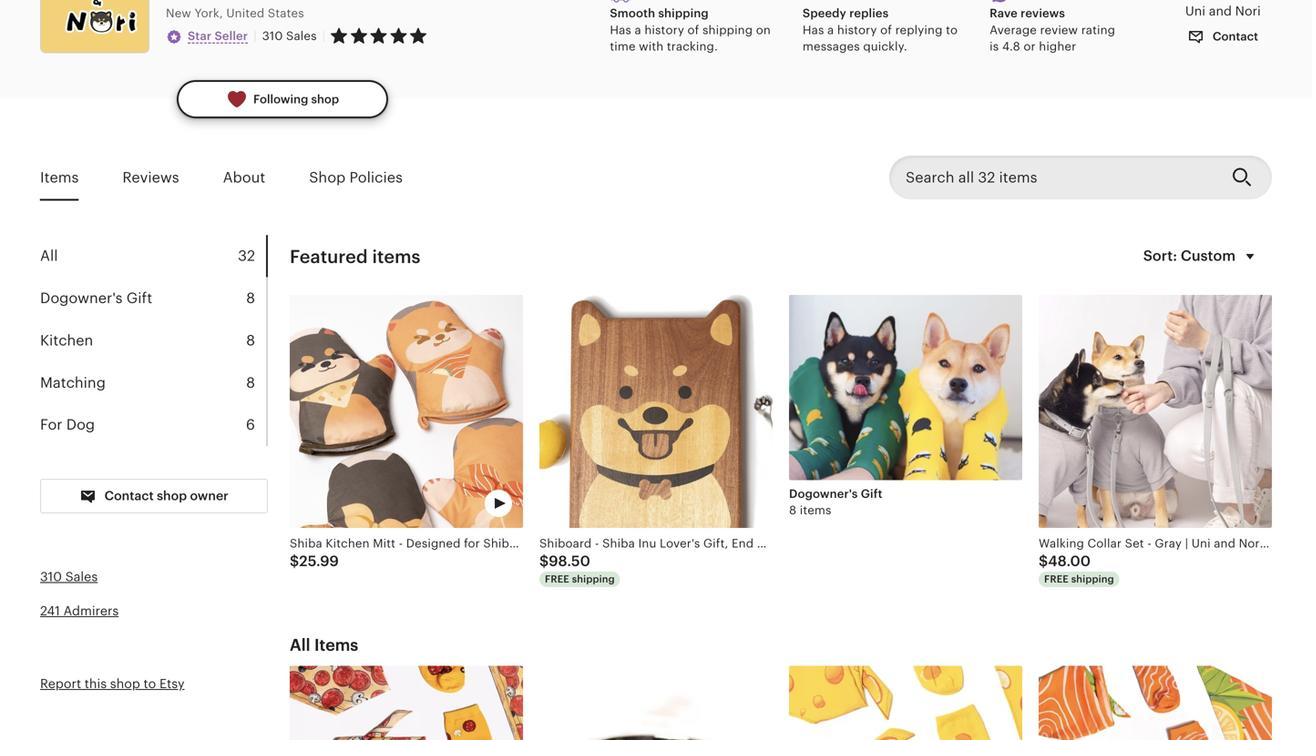 Task type: describe. For each thing, give the bounding box(es) containing it.
shipping up tracking. at the right top of the page
[[658, 6, 709, 20]]

walking collar set - gray | uni and nori | water-proof dog collar and leash | easy to clean | matching dog and owner | dog mom's gift image
[[1039, 295, 1272, 529]]

dogowner's for dogowner's gift
[[40, 290, 123, 307]]

star seller button
[[166, 27, 248, 45]]

241 admirers
[[40, 604, 119, 619]]

32
[[238, 248, 255, 264]]

featured items
[[290, 247, 421, 268]]

rating
[[1081, 23, 1116, 37]]

Search all 32 items text field
[[889, 156, 1218, 200]]

higher
[[1039, 40, 1076, 53]]

gift for dogowner's gift
[[126, 290, 152, 307]]

shiba kitchen mitt - designed for shiba inu lover, quilted funny oven mitt, housewarming, christmas hostess gift, dog mom handmade aprons image
[[290, 295, 523, 529]]

featured
[[290, 247, 368, 268]]

shiboard - shiba inu lover's gift, end grain handmade board, kitchen engraved pet cutting boards, gifts for dog lovers, wood barkuterie, image
[[539, 295, 773, 529]]

$ for 48.00
[[1039, 553, 1048, 570]]

seller
[[215, 29, 248, 43]]

| 310 sales |
[[253, 28, 326, 43]]

new
[[166, 6, 191, 20]]

dogowner's for dogowner's gift 8 items
[[789, 487, 858, 501]]

1 vertical spatial 310
[[40, 570, 62, 585]]

has for has a history of shipping on time with tracking.
[[610, 23, 631, 37]]

star_seller image
[[166, 29, 182, 45]]

owner
[[190, 489, 229, 504]]

8 for kitchen
[[246, 333, 255, 349]]

average
[[990, 23, 1037, 37]]

0 horizontal spatial shop
[[110, 677, 140, 692]]

about link
[[223, 157, 265, 199]]

following shop
[[253, 93, 339, 106]]

following
[[253, 93, 308, 106]]

speedy
[[803, 6, 847, 20]]

241 admirers link
[[40, 604, 119, 619]]

free for 48.00
[[1044, 574, 1069, 585]]

gift for dogowner's gift 8 items
[[861, 487, 883, 501]]

tracking.
[[667, 40, 718, 53]]

tab containing kitchen
[[40, 320, 266, 362]]

replying
[[895, 23, 943, 37]]

48.00
[[1048, 553, 1091, 570]]

shop for following
[[311, 93, 339, 106]]

on
[[756, 23, 771, 37]]

of for replying
[[880, 23, 892, 37]]

free for 98.50
[[545, 574, 569, 585]]

following shop button
[[177, 80, 388, 119]]

uni and nori
[[1186, 4, 1261, 18]]

shop for contact
[[157, 489, 187, 504]]

messages
[[803, 40, 860, 53]]

rave
[[990, 6, 1018, 20]]

shop policies link
[[309, 157, 403, 199]]

all for all
[[40, 248, 58, 264]]

uni
[[1186, 4, 1206, 18]]

8 for matching
[[246, 375, 255, 391]]

reviews link
[[122, 157, 179, 199]]

replies
[[850, 6, 889, 20]]

dogowner's gift 8 items
[[789, 487, 883, 518]]

history for quickly.
[[837, 23, 877, 37]]

contact for contact shop owner
[[104, 489, 154, 504]]

states
[[268, 6, 304, 20]]

310 sales
[[40, 570, 98, 585]]

history for with
[[645, 23, 684, 37]]

tab containing dogowner's gift
[[40, 278, 266, 320]]

speedy replies has a history of replying to messages quickly.
[[803, 6, 958, 53]]

reviews
[[122, 169, 179, 186]]

is
[[990, 40, 999, 53]]

a for smooth
[[635, 23, 641, 37]]

1 | from the left
[[253, 28, 257, 43]]

1 horizontal spatial items
[[314, 636, 358, 655]]

| inside the | 310 sales |
[[322, 29, 326, 43]]

shipping left on in the right top of the page
[[703, 23, 753, 37]]

sort: custom
[[1143, 248, 1236, 264]]

policies
[[349, 169, 403, 186]]

241
[[40, 604, 60, 619]]

united
[[226, 6, 265, 20]]

contact button
[[1174, 20, 1272, 54]]



Task type: vqa. For each thing, say whether or not it's contained in the screenshot.
'8'
yes



Task type: locate. For each thing, give the bounding box(es) containing it.
contact shop owner button
[[40, 479, 268, 514]]

shop left owner
[[157, 489, 187, 504]]

1 horizontal spatial free
[[1044, 574, 1069, 585]]

york,
[[195, 6, 223, 20]]

$ inside $ 98.50 free shipping
[[539, 553, 549, 570]]

and
[[1209, 4, 1232, 18]]

review
[[1040, 23, 1078, 37]]

new york, united states
[[166, 6, 304, 20]]

1 vertical spatial sales
[[65, 570, 98, 585]]

matching
[[40, 375, 106, 391]]

shop inside "button"
[[311, 93, 339, 106]]

2 a from the left
[[828, 23, 834, 37]]

2 has from the left
[[803, 23, 824, 37]]

0 horizontal spatial dogowner's
[[40, 290, 123, 307]]

0 vertical spatial sales
[[286, 29, 317, 43]]

cheesy bandana & socks matching set | food pet cartoon scarf |  pet accessories | designer pet brand | dog mom gift image
[[789, 667, 1022, 741]]

free inside $ 48.00 free shipping
[[1044, 574, 1069, 585]]

| right seller
[[253, 28, 257, 43]]

2 | from the left
[[322, 29, 326, 43]]

salmon bandana & socks matching set | dog mom gift | puppy scarf | kawaii cute foodie bandana | pet and owner love | designer pet brand image
[[1039, 667, 1272, 741]]

has down speedy
[[803, 23, 824, 37]]

gift inside dogowner's gift 8 items
[[861, 487, 883, 501]]

310 sales link up 241 admirers link
[[40, 570, 98, 585]]

310 down states
[[262, 29, 283, 43]]

all
[[40, 248, 58, 264], [290, 636, 310, 655]]

1 horizontal spatial items
[[800, 504, 832, 518]]

1 horizontal spatial sales
[[286, 29, 317, 43]]

2 history from the left
[[837, 23, 877, 37]]

a inside speedy replies has a history of replying to messages quickly.
[[828, 23, 834, 37]]

dogowner's inside dogowner's gift 8 items
[[789, 487, 858, 501]]

time
[[610, 40, 636, 53]]

shipping
[[658, 6, 709, 20], [703, 23, 753, 37], [572, 574, 615, 585], [1071, 574, 1114, 585]]

star seller
[[188, 29, 248, 43]]

of for shipping
[[688, 23, 699, 37]]

smooth
[[610, 6, 655, 20]]

$ for 98.50
[[539, 553, 549, 570]]

0 vertical spatial 310 sales link
[[262, 29, 317, 43]]

0 horizontal spatial of
[[688, 23, 699, 37]]

0 vertical spatial items
[[40, 169, 79, 186]]

1 has from the left
[[610, 23, 631, 37]]

shop policies
[[309, 169, 403, 186]]

sales down states
[[286, 29, 317, 43]]

a for speedy
[[828, 23, 834, 37]]

2 vertical spatial shop
[[110, 677, 140, 692]]

3 $ from the left
[[1039, 553, 1048, 570]]

|
[[253, 28, 257, 43], [322, 29, 326, 43]]

0 vertical spatial gift
[[126, 290, 152, 307]]

sales
[[286, 29, 317, 43], [65, 570, 98, 585]]

$ 25.99
[[290, 553, 339, 570]]

star
[[188, 29, 212, 43]]

1 of from the left
[[688, 23, 699, 37]]

0 vertical spatial items
[[372, 247, 421, 268]]

dogowner's inside tab
[[40, 290, 123, 307]]

report
[[40, 677, 81, 692]]

of inside speedy replies has a history of replying to messages quickly.
[[880, 23, 892, 37]]

of up tracking. at the right top of the page
[[688, 23, 699, 37]]

report this shop to etsy link
[[40, 677, 185, 692]]

1 vertical spatial to
[[144, 677, 156, 692]]

contact shop owner
[[101, 489, 229, 504]]

tab containing all
[[40, 235, 266, 278]]

1 horizontal spatial dogowner's
[[789, 487, 858, 501]]

1 tab from the top
[[40, 235, 266, 278]]

0 horizontal spatial gift
[[126, 290, 152, 307]]

collar ring - s925 | sterling silver dog person's sweet gift doggo mom jewelry puppy lover wedding band unique pattern for pet owner image
[[539, 667, 773, 741]]

nori
[[1235, 4, 1261, 18]]

contact for contact
[[1210, 30, 1259, 43]]

rave reviews average review rating is 4.8 or higher
[[990, 6, 1116, 53]]

2 horizontal spatial shop
[[311, 93, 339, 106]]

shop right following
[[311, 93, 339, 106]]

all for all items
[[290, 636, 310, 655]]

admirers
[[63, 604, 119, 619]]

shipping inside $ 48.00 free shipping
[[1071, 574, 1114, 585]]

1 horizontal spatial $
[[539, 553, 549, 570]]

1 vertical spatial gift
[[861, 487, 883, 501]]

gift inside sections tab list
[[126, 290, 152, 307]]

has
[[610, 23, 631, 37], [803, 23, 824, 37]]

contact inside button
[[104, 489, 154, 504]]

history inside smooth shipping has a history of shipping on time with tracking.
[[645, 23, 684, 37]]

dog
[[66, 417, 95, 434]]

all down $ 25.99
[[290, 636, 310, 655]]

free
[[545, 574, 569, 585], [1044, 574, 1069, 585]]

free down 48.00
[[1044, 574, 1069, 585]]

1 vertical spatial 310 sales link
[[40, 570, 98, 585]]

0 horizontal spatial $
[[290, 553, 299, 570]]

310 sales link down states
[[262, 29, 317, 43]]

items inside dogowner's gift 8 items
[[800, 504, 832, 518]]

shop right this
[[110, 677, 140, 692]]

310 sales link
[[262, 29, 317, 43], [40, 570, 98, 585]]

shop
[[309, 169, 346, 186]]

to right replying
[[946, 23, 958, 37]]

shipping down 48.00
[[1071, 574, 1114, 585]]

0 vertical spatial shop
[[311, 93, 339, 106]]

3 tab from the top
[[40, 320, 266, 362]]

$ 48.00 free shipping
[[1039, 553, 1114, 585]]

to left etsy
[[144, 677, 156, 692]]

items link
[[40, 157, 79, 199]]

0 vertical spatial 310
[[262, 29, 283, 43]]

all up dogowner's gift
[[40, 248, 58, 264]]

2 of from the left
[[880, 23, 892, 37]]

1 horizontal spatial gift
[[861, 487, 883, 501]]

1 vertical spatial contact
[[104, 489, 154, 504]]

for
[[40, 417, 62, 434]]

free down 98.50
[[545, 574, 569, 585]]

$ 98.50 free shipping
[[539, 553, 615, 585]]

a up messages
[[828, 23, 834, 37]]

or
[[1024, 40, 1036, 53]]

of up quickly.
[[880, 23, 892, 37]]

0 horizontal spatial to
[[144, 677, 156, 692]]

history up with
[[645, 23, 684, 37]]

$ inside $ 48.00 free shipping
[[1039, 553, 1048, 570]]

etsy
[[159, 677, 185, 692]]

shop inside button
[[157, 489, 187, 504]]

1 horizontal spatial all
[[290, 636, 310, 655]]

8 for dogowner's gift
[[246, 290, 255, 307]]

smooth shipping has a history of shipping on time with tracking.
[[610, 6, 771, 53]]

tab
[[40, 235, 266, 278], [40, 278, 266, 320], [40, 320, 266, 362], [40, 362, 266, 404], [40, 404, 266, 447]]

shop
[[311, 93, 339, 106], [157, 489, 187, 504], [110, 677, 140, 692]]

25.99
[[299, 553, 339, 570]]

this
[[85, 677, 107, 692]]

reviews
[[1021, 6, 1065, 20]]

contact down uni and nori
[[1210, 30, 1259, 43]]

1 history from the left
[[645, 23, 684, 37]]

$
[[290, 553, 299, 570], [539, 553, 549, 570], [1039, 553, 1048, 570]]

tab containing matching
[[40, 362, 266, 404]]

98.50
[[549, 553, 590, 570]]

1 $ from the left
[[290, 553, 299, 570]]

dogowner's gift
[[40, 290, 152, 307]]

1 horizontal spatial 310
[[262, 29, 283, 43]]

$ for 25.99
[[290, 553, 299, 570]]

uni and nori link
[[1174, 0, 1272, 20]]

report this shop to etsy
[[40, 677, 185, 692]]

dogowner's
[[40, 290, 123, 307], [789, 487, 858, 501]]

1 horizontal spatial has
[[803, 23, 824, 37]]

has for has a history of replying to messages quickly.
[[803, 23, 824, 37]]

history down replies
[[837, 23, 877, 37]]

a down smooth
[[635, 23, 641, 37]]

1 horizontal spatial contact
[[1210, 30, 1259, 43]]

1 a from the left
[[635, 23, 641, 37]]

1 horizontal spatial of
[[880, 23, 892, 37]]

shipping inside $ 98.50 free shipping
[[572, 574, 615, 585]]

0 vertical spatial contact
[[1210, 30, 1259, 43]]

4.8
[[1002, 40, 1021, 53]]

pizza bandana & socks matching set - matching dog and owner, dog lover's gift, pizza dog bandana, socks set image
[[290, 667, 523, 741]]

has inside smooth shipping has a history of shipping on time with tracking.
[[610, 23, 631, 37]]

0 horizontal spatial all
[[40, 248, 58, 264]]

1 horizontal spatial to
[[946, 23, 958, 37]]

2 $ from the left
[[539, 553, 549, 570]]

contact inside button
[[1210, 30, 1259, 43]]

0 horizontal spatial 310
[[40, 570, 62, 585]]

with
[[639, 40, 664, 53]]

0 horizontal spatial |
[[253, 28, 257, 43]]

4 tab from the top
[[40, 362, 266, 404]]

has up time
[[610, 23, 631, 37]]

a inside smooth shipping has a history of shipping on time with tracking.
[[635, 23, 641, 37]]

8
[[246, 290, 255, 307], [246, 333, 255, 349], [246, 375, 255, 391], [789, 504, 797, 518]]

0 horizontal spatial 310 sales link
[[40, 570, 98, 585]]

0 horizontal spatial history
[[645, 23, 684, 37]]

sales inside the | 310 sales |
[[286, 29, 317, 43]]

0 horizontal spatial has
[[610, 23, 631, 37]]

0 horizontal spatial free
[[545, 574, 569, 585]]

sections tab list
[[40, 235, 268, 447]]

gift
[[126, 290, 152, 307], [861, 487, 883, 501]]

1 vertical spatial items
[[800, 504, 832, 518]]

free inside $ 98.50 free shipping
[[545, 574, 569, 585]]

contact left owner
[[104, 489, 154, 504]]

1 horizontal spatial 310 sales link
[[262, 29, 317, 43]]

1 horizontal spatial history
[[837, 23, 877, 37]]

310 inside the | 310 sales |
[[262, 29, 283, 43]]

contact
[[1210, 30, 1259, 43], [104, 489, 154, 504]]

about
[[223, 169, 265, 186]]

2 horizontal spatial $
[[1039, 553, 1048, 570]]

history inside speedy replies has a history of replying to messages quickly.
[[837, 23, 877, 37]]

items
[[372, 247, 421, 268], [800, 504, 832, 518]]

of inside smooth shipping has a history of shipping on time with tracking.
[[688, 23, 699, 37]]

0 horizontal spatial contact
[[104, 489, 154, 504]]

0 horizontal spatial a
[[635, 23, 641, 37]]

1 vertical spatial items
[[314, 636, 358, 655]]

all items
[[290, 636, 358, 655]]

1 horizontal spatial a
[[828, 23, 834, 37]]

to
[[946, 23, 958, 37], [144, 677, 156, 692]]

a
[[635, 23, 641, 37], [828, 23, 834, 37]]

all inside tab
[[40, 248, 58, 264]]

0 vertical spatial all
[[40, 248, 58, 264]]

| up following shop
[[322, 29, 326, 43]]

1 vertical spatial shop
[[157, 489, 187, 504]]

has inside speedy replies has a history of replying to messages quickly.
[[803, 23, 824, 37]]

dogowner's gift image
[[789, 295, 1022, 481]]

history
[[645, 23, 684, 37], [837, 23, 877, 37]]

to inside speedy replies has a history of replying to messages quickly.
[[946, 23, 958, 37]]

1 free from the left
[[545, 574, 569, 585]]

310
[[262, 29, 283, 43], [40, 570, 62, 585]]

of
[[688, 23, 699, 37], [880, 23, 892, 37]]

sort:
[[1143, 248, 1177, 264]]

custom
[[1181, 248, 1236, 264]]

6
[[246, 417, 255, 434]]

2 tab from the top
[[40, 278, 266, 320]]

1 horizontal spatial |
[[322, 29, 326, 43]]

310 up 241
[[40, 570, 62, 585]]

shipping down 98.50
[[572, 574, 615, 585]]

5 tab from the top
[[40, 404, 266, 447]]

for dog
[[40, 417, 95, 434]]

1 vertical spatial all
[[290, 636, 310, 655]]

kitchen
[[40, 333, 93, 349]]

1 horizontal spatial shop
[[157, 489, 187, 504]]

0 vertical spatial dogowner's
[[40, 290, 123, 307]]

0 horizontal spatial items
[[372, 247, 421, 268]]

tab containing for dog
[[40, 404, 266, 447]]

0 horizontal spatial items
[[40, 169, 79, 186]]

0 vertical spatial to
[[946, 23, 958, 37]]

8 inside dogowner's gift 8 items
[[789, 504, 797, 518]]

quickly.
[[863, 40, 908, 53]]

sales up 241 admirers link
[[65, 570, 98, 585]]

sort: custom button
[[1132, 235, 1272, 279]]

1 vertical spatial dogowner's
[[789, 487, 858, 501]]

0 horizontal spatial sales
[[65, 570, 98, 585]]

2 free from the left
[[1044, 574, 1069, 585]]



